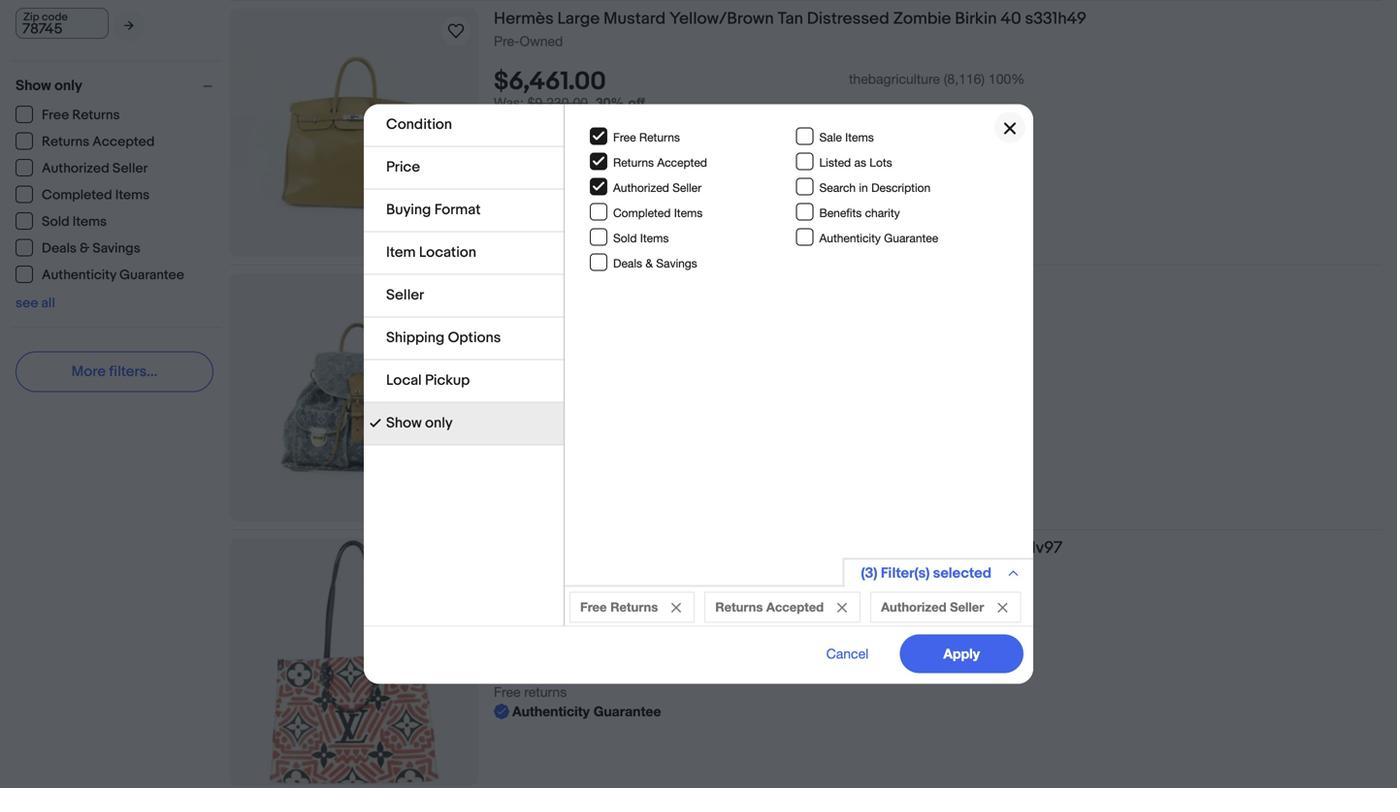 Task type: locate. For each thing, give the bounding box(es) containing it.
description
[[871, 181, 931, 194]]

guarantee inside free returns authenticity guarantee
[[593, 704, 661, 720]]

thebagriculture down filter(s)
[[849, 601, 940, 617]]

0 vertical spatial vuitton
[[537, 274, 592, 294]]

returns down 'off'
[[639, 130, 680, 144]]

owned down hermès
[[519, 33, 563, 49]]

100% inside thebagriculture (8,116) 100% 0 bids · 7h 9m left (today 05:16 pm)
[[989, 601, 1025, 617]]

0 vertical spatial sold items
[[42, 214, 107, 230]]

pre- for $5,370.00
[[494, 298, 519, 314]]

thebagriculture for thebagriculture (8,116) 100% 0 bids · 7h 9m left (today 05:16 pm)
[[849, 601, 940, 617]]

guarantee down deals & savings link
[[119, 267, 184, 284]]

$6,461.00
[[494, 67, 606, 97]]

0 vertical spatial show
[[16, 77, 51, 95]]

1 vertical spatial free returns
[[613, 130, 680, 144]]

sold items down authenticity guarantee text box
[[613, 231, 669, 245]]

only down pickup
[[425, 415, 453, 432]]

1 vertical spatial completed items
[[613, 206, 703, 220]]

thebagriculture for thebagriculture (8,116) 100% was: $9,230.00 30% off or best offer free shipping free returns authenticity guarantee 27 watchers
[[849, 71, 940, 87]]

gm for backpack
[[813, 274, 840, 294]]

owned up $5,370.00
[[519, 298, 563, 314]]

(8,116)
[[944, 71, 985, 87], [944, 601, 985, 617]]

1 horizontal spatial only
[[425, 415, 453, 432]]

offer down 6h
[[541, 381, 571, 397]]

1 100% from the top
[[989, 71, 1025, 87]]

shipping
[[524, 134, 576, 150], [524, 400, 576, 416]]

deals & savings up authenticity guarantee 'link'
[[42, 241, 140, 257]]

vuitton left limited
[[537, 538, 592, 559]]

returns up authenticity guarantee text field in the left bottom of the page
[[524, 685, 567, 701]]

authorized seller down 'off'
[[613, 181, 702, 194]]

pre- up options
[[494, 298, 519, 314]]

offer inside thebagriculture (8,116) 100% was: $9,230.00 30% off or best offer free shipping free returns authenticity guarantee 27 watchers
[[541, 114, 571, 130]]

dialog containing condition
[[0, 0, 1397, 789]]

1 vertical spatial returns
[[524, 420, 567, 436]]

1 vertical spatial only
[[425, 415, 453, 432]]

yellow/brown
[[669, 9, 774, 29]]

0 vertical spatial free returns
[[42, 107, 120, 124]]

1 louis from the top
[[494, 274, 533, 294]]

left inside thebagriculture (8,116) 100% 0 bids · 7h 9m left (today 05:16 pm)
[[585, 626, 606, 642]]

deals down sold items link
[[42, 241, 77, 257]]

free
[[42, 107, 69, 124], [613, 130, 636, 144], [494, 134, 520, 150], [494, 153, 520, 169], [494, 400, 520, 416], [494, 420, 520, 436], [580, 600, 607, 615], [494, 685, 520, 701]]

None text field
[[16, 8, 109, 39]]

authorized down filter(s)
[[881, 600, 946, 615]]

sold down authenticity guarantee text box
[[613, 231, 637, 245]]

or
[[494, 114, 506, 130], [494, 381, 506, 397]]

gm inside louis vuitton  monogram denim sac a dos gm backpack 934lvs415 pre-owned
[[813, 274, 840, 294]]

thebagriculture down zombie
[[849, 71, 940, 87]]

deals inside deals & savings link
[[42, 241, 77, 257]]

deals & savings
[[42, 241, 140, 257], [613, 256, 697, 270]]

sold up deals & savings link
[[42, 214, 69, 230]]

or down was:
[[494, 114, 506, 130]]

hermès
[[494, 9, 554, 29]]

returns up authenticity guarantee text box
[[524, 153, 567, 169]]

louis inside louis vuitton  monogram denim sac a dos gm backpack 934lvs415 pre-owned
[[494, 274, 533, 294]]

gm up filter(s)
[[897, 538, 924, 559]]

100% inside thebagriculture (8,116) 100% was: $9,230.00 30% off or best offer free shipping free returns authenticity guarantee 27 watchers
[[989, 71, 1025, 87]]

0 horizontal spatial deals
[[42, 241, 77, 257]]

1 horizontal spatial returns accepted
[[613, 155, 707, 169]]

monogram left denim
[[595, 274, 677, 294]]

1 horizontal spatial show only
[[386, 415, 453, 432]]

1 vertical spatial 100%
[[989, 601, 1025, 617]]

owned inside louis vuitton  monogram denim sac a dos gm backpack 934lvs415 pre-owned
[[519, 298, 563, 314]]

1 vertical spatial completed
[[613, 206, 671, 220]]

deals
[[42, 241, 77, 257], [613, 256, 642, 270]]

returns up pm)
[[715, 600, 763, 615]]

1 offer from the top
[[541, 114, 571, 130]]

authenticity guarantee down charity
[[819, 231, 938, 245]]

completed items down authorized seller link at the left
[[42, 187, 150, 204]]

completed
[[42, 187, 112, 204], [613, 206, 671, 220]]

0 vertical spatial thebagriculture
[[849, 71, 940, 87]]

guarantee down 'off'
[[593, 172, 661, 188]]

lots
[[870, 155, 892, 169]]

completed items up denim
[[613, 206, 703, 220]]

(8,116) down selected
[[944, 601, 985, 617]]

$5,370.00
[[494, 332, 610, 362]]

authenticity guarantee
[[819, 231, 938, 245], [42, 267, 184, 284]]

30%
[[596, 95, 624, 111]]

shipping down $9,230.00
[[524, 134, 576, 150]]

show only up free returns "link"
[[16, 77, 82, 95]]

100% for thebagriculture (8,116) 100% 0 bids · 7h 9m left (today 05:16 pm)
[[989, 601, 1025, 617]]

watch hermès large mustard yellow/brown tan distressed zombie birkin 40 s331h49 image
[[444, 19, 468, 43]]

0 vertical spatial best
[[510, 114, 538, 130]]

authorized seller down (3) filter(s) selected
[[881, 600, 984, 615]]

1 vertical spatial thebagriculture
[[849, 601, 940, 617]]

authenticity down 7h
[[512, 704, 590, 720]]

0 horizontal spatial only
[[54, 77, 82, 95]]

0 horizontal spatial show only
[[16, 77, 82, 95]]

cancel
[[826, 646, 869, 662]]

shipping inside thebagriculture (8,116) 100% was: $9,230.00 30% off or best offer free shipping free returns authenticity guarantee 27 watchers
[[524, 134, 576, 150]]

0 vertical spatial completed
[[42, 187, 112, 204]]

owned inside hermès large mustard yellow/brown tan distressed zombie birkin 40 s331h49 pre-owned
[[519, 33, 563, 49]]

3 returns from the top
[[524, 685, 567, 701]]

2 vertical spatial authorized
[[881, 600, 946, 615]]

returns inside 6h 38m left or best offer free shipping free returns
[[524, 420, 567, 436]]

1 vertical spatial returns accepted
[[613, 155, 707, 169]]

0 horizontal spatial deals & savings
[[42, 241, 140, 257]]

free returns up returns accepted link
[[42, 107, 120, 124]]

0 vertical spatial shipping
[[524, 134, 576, 150]]

gm
[[813, 274, 840, 294], [897, 538, 924, 559]]

1 horizontal spatial sold
[[613, 231, 637, 245]]

0 vertical spatial 100%
[[989, 71, 1025, 87]]

1 vertical spatial authorized seller
[[613, 181, 702, 194]]

seller inside tab list
[[386, 287, 424, 304]]

left
[[593, 362, 614, 378], [585, 626, 606, 642]]

1 vertical spatial (8,116)
[[944, 601, 985, 617]]

deals & savings up denim
[[613, 256, 697, 270]]

0 vertical spatial owned
[[519, 33, 563, 49]]

1 vertical spatial authorized
[[613, 181, 669, 194]]

1 horizontal spatial authorized
[[613, 181, 669, 194]]

1 horizontal spatial gm
[[897, 538, 924, 559]]

thebagriculture inside thebagriculture (8,116) 100% 0 bids · 7h 9m left (today 05:16 pm)
[[849, 601, 940, 617]]

returns inside thebagriculture (8,116) 100% was: $9,230.00 30% off or best offer free shipping free returns authenticity guarantee 27 watchers
[[524, 153, 567, 169]]

0 vertical spatial returns
[[524, 153, 567, 169]]

1 horizontal spatial authorized seller
[[613, 181, 702, 194]]

guarantee down charity
[[884, 231, 938, 245]]

0 horizontal spatial show
[[16, 77, 51, 95]]

watchers
[[513, 192, 573, 208]]

2 thebagriculture from the top
[[849, 601, 940, 617]]

free returns inside free returns "link"
[[42, 107, 120, 124]]

1 vertical spatial monogram
[[690, 538, 772, 559]]

0 horizontal spatial sold items
[[42, 214, 107, 230]]

2 horizontal spatial returns accepted
[[715, 600, 824, 615]]

show only inside tab
[[386, 415, 453, 432]]

1 vertical spatial or
[[494, 381, 506, 397]]

1 pre- from the top
[[494, 33, 519, 49]]

0 horizontal spatial completed items
[[42, 187, 150, 204]]

1 vertical spatial accepted
[[657, 155, 707, 169]]

remove filter - show only - returns accepted image
[[837, 603, 847, 613]]

2 or from the top
[[494, 381, 506, 397]]

0 horizontal spatial monogram
[[595, 274, 677, 294]]

1 vertical spatial best
[[510, 381, 538, 397]]

2 100% from the top
[[989, 601, 1025, 617]]

onthego
[[826, 538, 893, 559]]

0 vertical spatial (8,116)
[[944, 71, 985, 87]]

tab list
[[364, 104, 564, 446]]

owned for $5,370.00
[[519, 298, 563, 314]]

authorized up completed items "link"
[[42, 161, 109, 177]]

gm right dos
[[813, 274, 840, 294]]

1 returns from the top
[[524, 153, 567, 169]]

offer down $9,230.00
[[541, 114, 571, 130]]

louis
[[494, 274, 533, 294], [494, 538, 533, 559]]

savings up authenticity guarantee 'link'
[[93, 241, 140, 257]]

1 horizontal spatial sold items
[[613, 231, 669, 245]]

1 vertical spatial sold
[[613, 231, 637, 245]]

thebagriculture (8,116) 100% 0 bids · 7h 9m left (today 05:16 pm)
[[494, 601, 1025, 642]]

free returns down 'off'
[[613, 130, 680, 144]]

0 horizontal spatial authorized
[[42, 161, 109, 177]]

owned for $6,461.00
[[519, 33, 563, 49]]

1 vertical spatial vuitton
[[537, 538, 592, 559]]

or inside thebagriculture (8,116) 100% was: $9,230.00 30% off or best offer free shipping free returns authenticity guarantee 27 watchers
[[494, 114, 506, 130]]

hermès large mustard yellow/brown tan distressed zombie birkin 40 s331h49 pre-owned
[[494, 9, 1086, 49]]

0 horizontal spatial authenticity guarantee
[[42, 267, 184, 284]]

1 vertical spatial sold items
[[613, 231, 669, 245]]

free inside "link"
[[42, 107, 69, 124]]

2 vertical spatial accepted
[[766, 600, 824, 615]]

2 vertical spatial returns accepted
[[715, 600, 824, 615]]

2 horizontal spatial authorized seller
[[881, 600, 984, 615]]

1 thebagriculture from the top
[[849, 71, 940, 87]]

item
[[386, 244, 416, 261]]

shipping
[[386, 329, 445, 347]]

1 vertical spatial gm
[[897, 538, 924, 559]]

2 owned from the top
[[519, 298, 563, 314]]

tab list containing condition
[[364, 104, 564, 446]]

show up free returns "link"
[[16, 77, 51, 95]]

pre- inside louis vuitton  monogram denim sac a dos gm backpack 934lvs415 pre-owned
[[494, 298, 519, 314]]

items inside "link"
[[115, 187, 150, 204]]

0 vertical spatial authorized
[[42, 161, 109, 177]]

1 vertical spatial offer
[[541, 381, 571, 397]]

0 vertical spatial authorized seller
[[42, 161, 148, 177]]

1 owned from the top
[[519, 33, 563, 49]]

denim
[[681, 274, 730, 294]]

pre- inside hermès large mustard yellow/brown tan distressed zombie birkin 40 s331h49 pre-owned
[[494, 33, 519, 49]]

only
[[54, 77, 82, 95], [425, 415, 453, 432]]

search in description
[[819, 181, 931, 194]]

owned
[[519, 33, 563, 49], [519, 298, 563, 314]]

(8,116) down birkin
[[944, 71, 985, 87]]

$6,150.00
[[494, 597, 604, 627]]

returns
[[72, 107, 120, 124], [639, 130, 680, 144], [42, 134, 89, 150], [613, 155, 654, 169], [610, 600, 658, 615], [715, 600, 763, 615]]

shipping down 6h
[[524, 400, 576, 416]]

apply within filter image
[[124, 19, 134, 32]]

2 best from the top
[[510, 381, 538, 397]]

0 vertical spatial completed items
[[42, 187, 150, 204]]

selected
[[933, 565, 992, 583]]

returns
[[524, 153, 567, 169], [524, 420, 567, 436], [524, 685, 567, 701]]

1 vertical spatial authenticity guarantee
[[42, 267, 184, 284]]

1 best from the top
[[510, 114, 538, 130]]

authorized seller
[[42, 161, 148, 177], [613, 181, 702, 194], [881, 600, 984, 615]]

vuitton up $5,370.00
[[537, 274, 592, 294]]

louis up $6,150.00
[[494, 538, 533, 559]]

authenticity
[[512, 172, 590, 188], [819, 231, 881, 245], [42, 267, 116, 284], [512, 704, 590, 720]]

2 louis from the top
[[494, 538, 533, 559]]

0 vertical spatial offer
[[541, 114, 571, 130]]

tote
[[970, 538, 1002, 559]]

2 returns from the top
[[524, 420, 567, 436]]

guarantee down "(today"
[[593, 704, 661, 720]]

authenticity guarantee down deals & savings link
[[42, 267, 184, 284]]

vuitton for monogram
[[537, 274, 592, 294]]

completed down authorized seller link at the left
[[42, 187, 112, 204]]

0 horizontal spatial authorized seller
[[42, 161, 148, 177]]

monogram right red
[[690, 538, 772, 559]]

authenticity guarantee inside 'link'
[[42, 267, 184, 284]]

1 vertical spatial show only
[[386, 415, 453, 432]]

1 vertical spatial owned
[[519, 298, 563, 314]]

condition
[[386, 116, 452, 133]]

authorized seller up completed items "link"
[[42, 161, 148, 177]]

left right 9m on the left
[[585, 626, 606, 642]]

1 vertical spatial louis
[[494, 538, 533, 559]]

0 vertical spatial only
[[54, 77, 82, 95]]

thebagriculture inside thebagriculture (8,116) 100% was: $9,230.00 30% off or best offer free shipping free returns authenticity guarantee 27 watchers
[[849, 71, 940, 87]]

100% down selected
[[989, 601, 1025, 617]]

1 vertical spatial left
[[585, 626, 606, 642]]

100% down 40
[[989, 71, 1025, 87]]

left right 38m
[[593, 362, 614, 378]]

1 horizontal spatial completed
[[613, 206, 671, 220]]

0 vertical spatial authenticity guarantee
[[819, 231, 938, 245]]

free returns up "(today"
[[580, 600, 658, 615]]

0 horizontal spatial gm
[[813, 274, 840, 294]]

savings up denim
[[656, 256, 697, 270]]

items down authorized seller link at the left
[[115, 187, 150, 204]]

filters...
[[109, 363, 158, 381]]

more
[[71, 363, 106, 381]]

1 horizontal spatial &
[[646, 256, 653, 270]]

0 vertical spatial accepted
[[92, 134, 155, 150]]

was:
[[494, 95, 524, 111]]

Authenticity Guarantee text field
[[494, 703, 661, 722]]

deals down authenticity guarantee text box
[[613, 256, 642, 270]]

1 shipping from the top
[[524, 134, 576, 150]]

benefits
[[819, 206, 862, 220]]

sold
[[42, 214, 69, 230], [613, 231, 637, 245]]

1 horizontal spatial show
[[386, 415, 422, 432]]

returns accepted down louis vuitton limited red monogram crafty onthego gm 2way tote 910lv97
[[715, 600, 824, 615]]

2 vuitton from the top
[[537, 538, 592, 559]]

0 horizontal spatial savings
[[93, 241, 140, 257]]

returns down free returns "link"
[[42, 134, 89, 150]]

0 vertical spatial returns accepted
[[42, 134, 155, 150]]

completed down authenticity guarantee text box
[[613, 206, 671, 220]]

location
[[419, 244, 476, 261]]

thebagriculture (8,116) 100% was: $9,230.00 30% off or best offer free shipping free returns authenticity guarantee 27 watchers
[[494, 71, 1025, 208]]

2 shipping from the top
[[524, 400, 576, 416]]

returns inside free returns authenticity guarantee
[[524, 685, 567, 701]]

completed items
[[42, 187, 150, 204], [613, 206, 703, 220]]

authenticity down deals & savings link
[[42, 267, 116, 284]]

2 vertical spatial free returns
[[580, 600, 658, 615]]

items down authenticity guarantee text box
[[640, 231, 669, 245]]

show right filter applied image
[[386, 415, 422, 432]]

1 vertical spatial show
[[386, 415, 422, 432]]

accepted
[[92, 134, 155, 150], [657, 155, 707, 169], [766, 600, 824, 615]]

best
[[510, 114, 538, 130], [510, 381, 538, 397]]

zombie
[[893, 9, 951, 29]]

returns up returns accepted link
[[72, 107, 120, 124]]

returns down 6h
[[524, 420, 567, 436]]

2 (8,116) from the top
[[944, 601, 985, 617]]

pre- down hermès
[[494, 33, 519, 49]]

returns accepted down 'off'
[[613, 155, 707, 169]]

2 vertical spatial returns
[[524, 685, 567, 701]]

apply button
[[900, 635, 1024, 674]]

(8,116) inside thebagriculture (8,116) 100% was: $9,230.00 30% off or best offer free shipping free returns authenticity guarantee 27 watchers
[[944, 71, 985, 87]]

distressed
[[807, 9, 889, 29]]

louis for louis vuitton  monogram denim sac a dos gm backpack 934lvs415 pre-owned
[[494, 274, 533, 294]]

0 horizontal spatial completed
[[42, 187, 112, 204]]

1 vertical spatial pre-
[[494, 298, 519, 314]]

0 vertical spatial left
[[593, 362, 614, 378]]

1 vuitton from the top
[[537, 274, 592, 294]]

items down completed items "link"
[[72, 214, 107, 230]]

0 vertical spatial monogram
[[595, 274, 677, 294]]

see all button
[[16, 295, 55, 312]]

hermès large mustard yellow/brown tan distressed zombie birkin 40 s331h49 heading
[[494, 9, 1086, 29]]

sold items up deals & savings link
[[42, 214, 107, 230]]

&
[[80, 241, 90, 257], [646, 256, 653, 270]]

0 vertical spatial louis
[[494, 274, 533, 294]]

returns accepted up authorized seller link at the left
[[42, 134, 155, 150]]

pickup
[[425, 372, 470, 390]]

1 (8,116) from the top
[[944, 71, 985, 87]]

returns inside "link"
[[72, 107, 120, 124]]

show only down "local pickup"
[[386, 415, 453, 432]]

buying
[[386, 201, 431, 219]]

0 horizontal spatial sold
[[42, 214, 69, 230]]

louis for louis vuitton limited red monogram crafty onthego gm 2way tote 910lv97
[[494, 538, 533, 559]]

authorized down 'off'
[[613, 181, 669, 194]]

2 vertical spatial authorized seller
[[881, 600, 984, 615]]

934lvs415
[[922, 274, 998, 294]]

authorized
[[42, 161, 109, 177], [613, 181, 669, 194], [881, 600, 946, 615]]

best down $5,370.00
[[510, 381, 538, 397]]

returns up authenticity guarantee text box
[[613, 155, 654, 169]]

(8,116) inside thebagriculture (8,116) 100% 0 bids · 7h 9m left (today 05:16 pm)
[[944, 601, 985, 617]]

1 or from the top
[[494, 114, 506, 130]]

0 vertical spatial or
[[494, 114, 506, 130]]

only up free returns "link"
[[54, 77, 82, 95]]

items
[[845, 130, 874, 144], [115, 187, 150, 204], [674, 206, 703, 220], [72, 214, 107, 230], [640, 231, 669, 245]]

show only tab
[[364, 403, 564, 446]]

guarantee inside 'link'
[[119, 267, 184, 284]]

0 vertical spatial pre-
[[494, 33, 519, 49]]

dialog
[[0, 0, 1397, 789]]

louis up options
[[494, 274, 533, 294]]

or up the show only tab
[[494, 381, 506, 397]]

2 pre- from the top
[[494, 298, 519, 314]]

best down was:
[[510, 114, 538, 130]]

vuitton inside louis vuitton  monogram denim sac a dos gm backpack 934lvs415 pre-owned
[[537, 274, 592, 294]]

monogram
[[595, 274, 677, 294], [690, 538, 772, 559]]

2 offer from the top
[[541, 381, 571, 397]]

1 vertical spatial shipping
[[524, 400, 576, 416]]

authenticity up watchers
[[512, 172, 590, 188]]

off
[[628, 95, 645, 111]]



Task type: vqa. For each thing, say whether or not it's contained in the screenshot.
Save
no



Task type: describe. For each thing, give the bounding box(es) containing it.
sold items link
[[16, 212, 108, 230]]

0 horizontal spatial &
[[80, 241, 90, 257]]

more filters...
[[71, 363, 158, 381]]

as
[[854, 155, 866, 169]]

vuitton for limited
[[537, 538, 592, 559]]

free returns link
[[16, 106, 121, 124]]

authenticity down benefits
[[819, 231, 881, 245]]

(3) filter(s) selected button
[[843, 558, 1033, 587]]

show inside tab
[[386, 415, 422, 432]]

1 horizontal spatial accepted
[[657, 155, 707, 169]]

benefits charity
[[819, 206, 900, 220]]

louis vuitton  monogram denim sac a dos gm backpack 934lvs415 heading
[[494, 274, 998, 294]]

louis vuitton limited red monogram crafty onthego gm 2way tote 910lv97 image
[[267, 538, 441, 787]]

2 horizontal spatial accepted
[[766, 600, 824, 615]]

bids
[[505, 626, 531, 642]]

louis vuitton limited red monogram crafty onthego gm 2way tote 910lv97 heading
[[494, 538, 1063, 559]]

100% for thebagriculture (8,116) 100% was: $9,230.00 30% off or best offer free shipping free returns authenticity guarantee 27 watchers
[[989, 71, 1025, 87]]

(8,116) for thebagriculture (8,116) 100% 0 bids · 7h 9m left (today 05:16 pm)
[[944, 601, 985, 617]]

left inside 6h 38m left or best offer free shipping free returns
[[593, 362, 614, 378]]

a
[[766, 274, 775, 294]]

0 horizontal spatial returns accepted
[[42, 134, 155, 150]]

0 vertical spatial sold
[[42, 214, 69, 230]]

price
[[386, 159, 420, 176]]

completed items link
[[16, 186, 151, 204]]

guarantee inside dialog
[[884, 231, 938, 245]]

shipping inside 6h 38m left or best offer free shipping free returns
[[524, 400, 576, 416]]

free returns authenticity guarantee
[[494, 685, 661, 720]]

0 horizontal spatial accepted
[[92, 134, 155, 150]]

(8,116) for thebagriculture (8,116) 100% was: $9,230.00 30% off or best offer free shipping free returns authenticity guarantee 27 watchers
[[944, 71, 985, 87]]

pre- for $6,461.00
[[494, 33, 519, 49]]

sale
[[819, 130, 842, 144]]

louis vuitton  monogram denim sac a dos gm backpack 934lvs415 link
[[494, 274, 1382, 297]]

6h 38m left or best offer free shipping free returns
[[494, 362, 614, 436]]

birkin
[[955, 9, 997, 29]]

best inside 6h 38m left or best offer free shipping free returns
[[510, 381, 538, 397]]

louis vuitton  monogram denim sac a dos gm backpack 934lvs415 image
[[230, 315, 478, 481]]

tan
[[778, 9, 803, 29]]

options
[[448, 329, 501, 347]]

returns up "(today"
[[610, 600, 658, 615]]

crafty
[[776, 538, 822, 559]]

hermès large mustard yellow/brown tan distressed zombie birkin 40 s331h49 link
[[494, 9, 1382, 33]]

1 horizontal spatial deals & savings
[[613, 256, 697, 270]]

completed inside completed items "link"
[[42, 187, 112, 204]]

filter applied image
[[370, 418, 381, 429]]

6h
[[542, 362, 558, 378]]

large
[[557, 9, 600, 29]]

remove filter - show only - authorized seller image
[[998, 603, 1007, 613]]

Authenticity Guarantee text field
[[494, 171, 661, 190]]

authenticity inside 'link'
[[42, 267, 116, 284]]

authorized seller link
[[16, 159, 149, 177]]

1 horizontal spatial completed items
[[613, 206, 703, 220]]

2way
[[928, 538, 966, 559]]

louis vuitton limited red monogram crafty onthego gm 2way tote 910lv97 link
[[494, 538, 1382, 562]]

authenticity inside thebagriculture (8,116) 100% was: $9,230.00 30% off or best offer free shipping free returns authenticity guarantee 27 watchers
[[512, 172, 590, 188]]

deals & savings link
[[16, 239, 141, 257]]

(3)
[[861, 565, 878, 583]]

more filters... button
[[16, 352, 213, 392]]

sale items
[[819, 130, 874, 144]]

9m
[[562, 626, 582, 642]]

items up as
[[845, 130, 874, 144]]

free inside free returns authenticity guarantee
[[494, 685, 520, 701]]

search
[[819, 181, 856, 194]]

items up denim
[[674, 206, 703, 220]]

27
[[494, 192, 509, 208]]

apply
[[943, 646, 980, 662]]

completed items inside "link"
[[42, 187, 150, 204]]

all
[[41, 295, 55, 312]]

·
[[535, 626, 539, 642]]

local
[[386, 372, 422, 390]]

7h
[[542, 626, 558, 642]]

listed
[[819, 155, 851, 169]]

mustard
[[604, 9, 666, 29]]

show only button
[[16, 77, 221, 95]]

s331h49
[[1025, 9, 1086, 29]]

listed as lots
[[819, 155, 892, 169]]

dos
[[779, 274, 809, 294]]

returns accepted link
[[16, 132, 156, 150]]

or inside 6h 38m left or best offer free shipping free returns
[[494, 381, 506, 397]]

0 vertical spatial show only
[[16, 77, 82, 95]]

limited
[[595, 538, 651, 559]]

filter(s)
[[881, 565, 930, 583]]

0
[[494, 626, 501, 642]]

monogram inside louis vuitton  monogram denim sac a dos gm backpack 934lvs415 pre-owned
[[595, 274, 677, 294]]

offer inside 6h 38m left or best offer free shipping free returns
[[541, 381, 571, 397]]

shipping options
[[386, 329, 501, 347]]

best inside thebagriculture (8,116) 100% was: $9,230.00 30% off or best offer free shipping free returns authenticity guarantee 27 watchers
[[510, 114, 538, 130]]

remove filter - show only - free returns image
[[672, 603, 681, 613]]

2 horizontal spatial authorized
[[881, 600, 946, 615]]

pm)
[[694, 626, 719, 642]]

sac
[[734, 274, 763, 294]]

38m
[[562, 362, 589, 378]]

1 horizontal spatial deals
[[613, 256, 642, 270]]

$9,230.00
[[528, 95, 588, 111]]

in
[[859, 181, 868, 194]]

1 horizontal spatial monogram
[[690, 538, 772, 559]]

seller inside authorized seller link
[[112, 161, 148, 177]]

only inside tab
[[425, 415, 453, 432]]

(today
[[610, 626, 652, 642]]

1 horizontal spatial savings
[[656, 256, 697, 270]]

05:16
[[656, 626, 690, 642]]

authenticity guarantee link
[[16, 266, 185, 284]]

local pickup
[[386, 372, 470, 390]]

charity
[[865, 206, 900, 220]]

(3) filter(s) selected
[[861, 565, 992, 583]]

buying format
[[386, 201, 481, 219]]

format
[[434, 201, 481, 219]]

gm for 2way
[[897, 538, 924, 559]]

guarantee inside thebagriculture (8,116) 100% was: $9,230.00 30% off or best offer free shipping free returns authenticity guarantee 27 watchers
[[593, 172, 661, 188]]

authenticity inside free returns authenticity guarantee
[[512, 704, 590, 720]]

40
[[1001, 9, 1021, 29]]

sold items inside dialog
[[613, 231, 669, 245]]

910lv97
[[1006, 538, 1063, 559]]

authenticity guarantee inside dialog
[[819, 231, 938, 245]]

louis vuitton limited red monogram crafty onthego gm 2way tote 910lv97
[[494, 538, 1063, 559]]

item location
[[386, 244, 476, 261]]

backpack
[[844, 274, 919, 294]]

red
[[655, 538, 686, 559]]

hermès large mustard yellow/brown tan distressed zombie birkin 40 s331h49 image
[[230, 50, 478, 216]]

louis vuitton  monogram denim sac a dos gm backpack 934lvs415 pre-owned
[[494, 274, 998, 314]]

cancel button
[[805, 635, 890, 674]]

see all
[[16, 295, 55, 312]]



